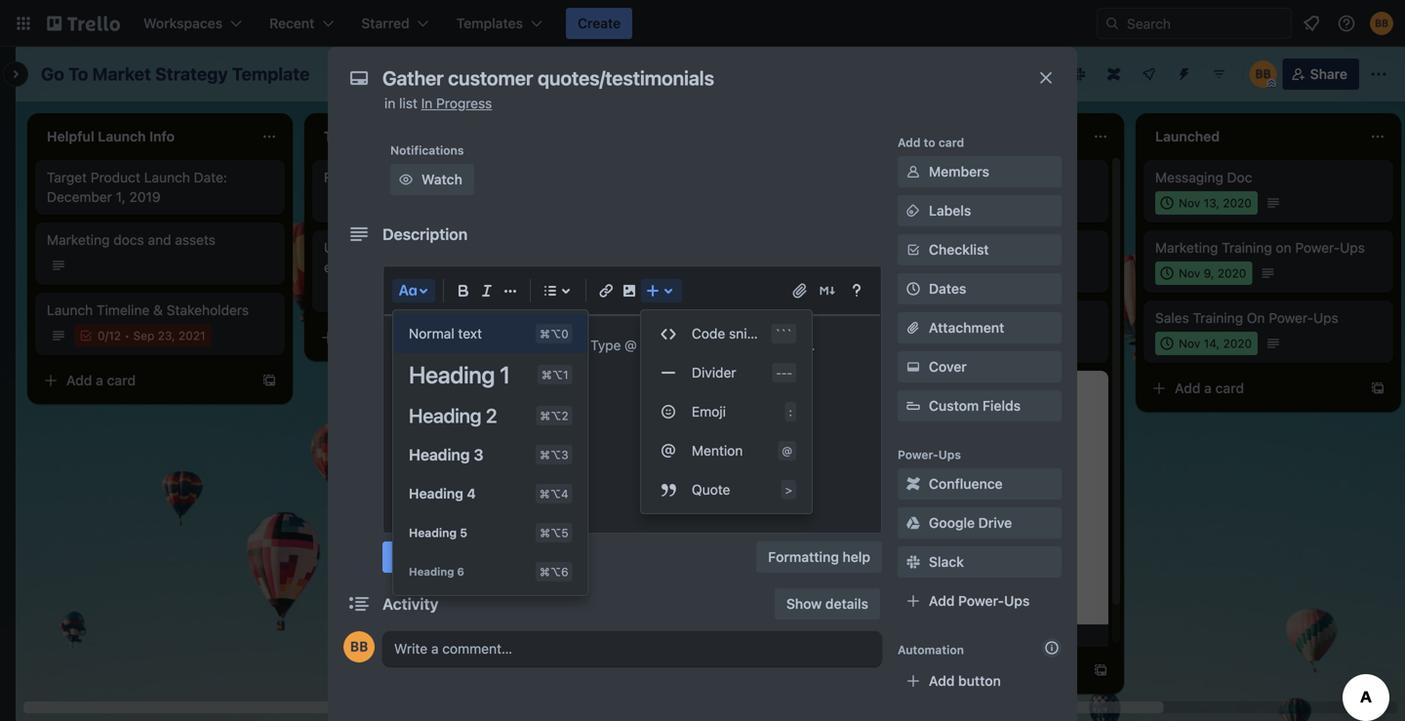 Task type: locate. For each thing, give the bounding box(es) containing it.
a for assorted
[[373, 329, 380, 345]]

on for references
[[503, 240, 519, 256]]

sm image for slack
[[904, 552, 923, 572]]

google
[[929, 515, 975, 531]]

existing
[[324, 259, 373, 275]]

0 horizontal spatial create from template… image
[[539, 330, 554, 345]]

nov inside option
[[1179, 196, 1201, 210]]

⌘⌥1
[[542, 368, 569, 382]]

nov left 14,
[[1179, 337, 1201, 350]]

2020 right 21,
[[946, 196, 974, 210]]

heading up heading 3
[[409, 404, 481, 427]]

messaging doc
[[1155, 169, 1252, 185]]

2 nov from the top
[[1179, 266, 1201, 280]]

marketing for marketing docs and assets
[[47, 232, 110, 248]]

social
[[878, 169, 916, 185]]

details
[[825, 596, 869, 612]]

1 horizontal spatial create from template… image
[[1093, 663, 1109, 678]]

heading for heading 1
[[409, 361, 495, 388]]

a for training
[[1204, 380, 1212, 396]]

menu inside editor toolbar toolbar
[[641, 314, 812, 509]]

go
[[41, 63, 64, 84]]

1 nov from the top
[[1179, 196, 1201, 210]]

card for marketing training on power-ups
[[1215, 380, 1244, 396]]

share
[[1310, 66, 1348, 82]]

:
[[789, 405, 792, 419]]

in-app announcement link
[[878, 308, 1097, 328]]

email
[[878, 634, 912, 650]]

heading for heading 3
[[409, 445, 470, 464]]

board
[[427, 66, 465, 82]]

2020 right 13,
[[1223, 196, 1252, 210]]

heading left 5
[[409, 526, 457, 540]]

power-ups
[[898, 448, 961, 462]]

marketing docs and assets link
[[47, 230, 273, 250]]

add a card down 0 on the top left
[[66, 372, 136, 388]]

on right issue
[[448, 169, 463, 185]]

2020 up dates
[[940, 266, 969, 280]]

⌘⌥4
[[540, 487, 569, 501]]

Nov 14, 2020 checkbox
[[1155, 332, 1258, 355]]

go to market strategy template
[[41, 63, 310, 84]]

0 vertical spatial nov
[[1179, 196, 1201, 210]]

market
[[92, 63, 151, 84]]

launch timeline & stakeholders link
[[47, 301, 273, 320]]

on
[[1247, 310, 1265, 326]]

a left normal
[[373, 329, 380, 345]]

launch inside target product launch date: december 1, 2019
[[144, 169, 190, 185]]

2 horizontal spatial marketing
[[1155, 240, 1218, 256]]

1 horizontal spatial on
[[503, 240, 519, 256]]

a for post
[[927, 662, 935, 678]]

product
[[91, 169, 140, 185]]

2020 for announcement
[[942, 337, 971, 350]]

1 vertical spatial jul
[[902, 337, 918, 350]]

2020 down attachment
[[942, 337, 971, 350]]

0 horizontal spatial marketing
[[47, 232, 110, 248]]

2021
[[179, 329, 205, 343]]

post
[[910, 240, 938, 256]]

dates
[[929, 281, 966, 297]]

on down messaging doc link
[[1276, 240, 1292, 256]]

training up nov 9, 2020
[[1222, 240, 1272, 256]]

board link
[[394, 59, 477, 90]]

add to card
[[898, 136, 964, 149]]

1 vertical spatial training
[[1193, 310, 1243, 326]]

None text field
[[373, 61, 1017, 96]]

nov inside "option"
[[1179, 266, 1201, 280]]

messaging
[[1155, 169, 1224, 185]]

0 vertical spatial jul
[[902, 266, 918, 280]]

template
[[232, 63, 310, 84]]

Search field
[[1120, 9, 1291, 38]]

sales training on power-ups link
[[1155, 308, 1382, 328]]

2020 for on
[[1218, 266, 1246, 280]]

ups
[[1340, 240, 1365, 256], [1314, 310, 1339, 326], [939, 448, 961, 462], [1004, 593, 1030, 609]]

launch left timeline
[[47, 302, 93, 318]]

2020 for -
[[940, 266, 969, 280]]

attach and insert link image
[[790, 281, 810, 301]]

email newsletter
[[878, 634, 984, 650]]

view markdown image
[[818, 281, 837, 301]]

marketing up nov 9, 2020 "option"
[[1155, 240, 1218, 256]]

jul up sm icon
[[902, 337, 918, 350]]

nov for sales
[[1179, 337, 1201, 350]]

0 vertical spatial bob builder (bobbuilder40) image
[[1370, 12, 1394, 35]]

a down automation
[[927, 662, 935, 678]]

a down 0 on the top left
[[96, 372, 103, 388]]

launch timeline & stakeholders
[[47, 302, 249, 318]]

editor toolbar toolbar
[[392, 275, 872, 595]]

1 heading from the top
[[409, 361, 495, 388]]

1 horizontal spatial marketing
[[376, 259, 439, 275]]

a
[[373, 329, 380, 345], [96, 372, 103, 388], [1204, 380, 1212, 396], [927, 662, 935, 678]]

0 horizontal spatial on
[[448, 169, 463, 185]]

sm image for members
[[904, 162, 923, 182]]

a down nov 14, 2020 option
[[1204, 380, 1212, 396]]

jul left 19,
[[902, 266, 918, 280]]

doc
[[1227, 169, 1252, 185]]

2020 right the 9,
[[1218, 266, 1246, 280]]

a for docs
[[96, 372, 103, 388]]

2 vertical spatial nov
[[1179, 337, 1201, 350]]

14,
[[1204, 337, 1220, 350]]

marketing down assorted
[[376, 259, 439, 275]]

heading up heading 2
[[409, 361, 495, 388]]

marketing down december
[[47, 232, 110, 248]]

/
[[105, 329, 109, 343]]

heading down the save
[[409, 566, 454, 578]]

create from template… image
[[539, 330, 554, 345], [1370, 381, 1386, 396], [1093, 663, 1109, 678]]

sm image
[[904, 162, 923, 182], [396, 170, 416, 189], [904, 201, 923, 221], [904, 240, 923, 260], [904, 474, 923, 494], [904, 513, 923, 533], [904, 552, 923, 572]]

1 vertical spatial bob builder (bobbuilder40) image
[[343, 631, 375, 663]]

1 vertical spatial nov
[[1179, 266, 1201, 280]]

sm image inside labels link
[[904, 201, 923, 221]]

3 heading from the top
[[409, 445, 470, 464]]

1 horizontal spatial launch
[[144, 169, 190, 185]]

power- up confluence
[[898, 448, 939, 462]]

sm image for labels
[[904, 201, 923, 221]]

show menu image
[[1369, 64, 1389, 84]]

5
[[460, 526, 467, 540]]

update
[[324, 240, 370, 256]]

add a card down 'text styles' image
[[343, 329, 413, 345]]

training up nov 14, 2020
[[1193, 310, 1243, 326]]

0 vertical spatial create from template… image
[[539, 330, 554, 345]]

card down •
[[107, 372, 136, 388]]

update assorted references on existing marketing pages link
[[324, 238, 550, 277]]

Main content area, start typing to enter text. text field
[[404, 334, 861, 381]]

cancel
[[455, 549, 499, 565]]

6
[[457, 566, 464, 578]]

sm image inside watch button
[[396, 170, 416, 189]]

jul inside jul 19, 2020 option
[[902, 266, 918, 280]]

newsletter
[[916, 634, 984, 650]]

announcement
[[952, 240, 1047, 256], [925, 310, 1020, 326]]

notifications
[[390, 143, 464, 157]]

announcement down dates button at top
[[925, 310, 1020, 326]]

training for sales
[[1193, 310, 1243, 326]]

target product launch date: december 1, 2019 link
[[47, 168, 273, 207]]

4 heading from the top
[[409, 485, 463, 502]]

training for marketing
[[1222, 240, 1272, 256]]

add a card button
[[312, 322, 531, 353], [35, 365, 254, 396], [1144, 373, 1362, 404], [867, 655, 1085, 686]]

launch
[[144, 169, 190, 185], [47, 302, 93, 318]]

italic ⌘i image
[[475, 279, 499, 303]]

on up more formatting image
[[503, 240, 519, 256]]

list
[[399, 95, 418, 111]]

labels
[[929, 202, 971, 219]]

nov 14, 2020
[[1179, 337, 1252, 350]]

jul 23, 2020
[[902, 337, 971, 350]]

card down 'text styles' image
[[384, 329, 413, 345]]

2 heading from the top
[[409, 404, 481, 427]]

0 vertical spatial training
[[1222, 240, 1272, 256]]

card down nov 14, 2020
[[1215, 380, 1244, 396]]

sm image for confluence
[[904, 474, 923, 494]]

text styles image
[[396, 279, 420, 303]]

sm image for watch
[[396, 170, 416, 189]]

3
[[474, 445, 483, 464]]

pages
[[443, 259, 481, 275]]

0 horizontal spatial bob builder (bobbuilder40) image
[[343, 631, 375, 663]]

1 horizontal spatial 23,
[[921, 337, 939, 350]]

23,
[[158, 329, 175, 343], [921, 337, 939, 350]]

on
[[448, 169, 463, 185], [503, 240, 519, 256], [1276, 240, 1292, 256]]

card down newsletter
[[938, 662, 967, 678]]

2 horizontal spatial create from template… image
[[1370, 381, 1386, 396]]

announcement down labels link
[[952, 240, 1047, 256]]

Nov 9, 2020 checkbox
[[1155, 262, 1252, 285]]

3 nov from the top
[[1179, 337, 1201, 350]]

heading up heading 4
[[409, 445, 470, 464]]

jul for post
[[902, 266, 918, 280]]

add a card button for -
[[867, 655, 1085, 686]]

heading
[[409, 361, 495, 388], [409, 404, 481, 427], [409, 445, 470, 464], [409, 485, 463, 502], [409, 526, 457, 540], [409, 566, 454, 578]]

nov inside option
[[1179, 337, 1201, 350]]

19,
[[921, 266, 937, 280]]

menu
[[641, 314, 812, 509]]

6 heading from the top
[[409, 566, 454, 578]]

in list in progress
[[384, 95, 492, 111]]

card for marketing docs and assets
[[107, 372, 136, 388]]

1 vertical spatial launch
[[47, 302, 93, 318]]

bold ⌘b image
[[452, 279, 475, 303]]

bob builder (bobbuilder40) image
[[1250, 61, 1277, 88]]

2019
[[129, 189, 161, 205]]

2020 right 14,
[[1223, 337, 1252, 350]]

Jul 23, 2020 checkbox
[[878, 332, 977, 355]]

heading 3
[[409, 445, 483, 464]]

add a card down 14,
[[1175, 380, 1244, 396]]

1 jul from the top
[[902, 266, 918, 280]]

menu containing code snippet
[[641, 314, 812, 509]]

nov 13, 2020
[[1179, 196, 1252, 210]]

blog
[[878, 240, 907, 256]]

heading left 4
[[409, 485, 463, 502]]

email newsletter link
[[878, 632, 1097, 652]]

add a card button down email newsletter link
[[867, 655, 1085, 686]]

nov left the 9,
[[1179, 266, 1201, 280]]

create button
[[566, 8, 633, 39]]

add a card button down 'text styles' image
[[312, 322, 531, 353]]

help
[[843, 549, 870, 565]]

2020 inside option
[[1223, 196, 1252, 210]]

jul inside jul 23, 2020 option
[[902, 337, 918, 350]]

show
[[786, 596, 822, 612]]

members
[[929, 163, 989, 180]]

sm image inside members link
[[904, 162, 923, 182]]

on inside update assorted references on existing marketing pages
[[503, 240, 519, 256]]

messaging doc link
[[1155, 168, 1382, 187]]

create from template… image
[[262, 373, 277, 388]]

23, right sep on the left of the page
[[158, 329, 175, 343]]

jul
[[902, 266, 918, 280], [902, 337, 918, 350]]

add a card down automation
[[898, 662, 967, 678]]

add a card button down sep on the left of the page
[[35, 365, 254, 396]]

add a card button down nov 14, 2020
[[1144, 373, 1362, 404]]

sm image for checklist
[[904, 240, 923, 260]]

1 vertical spatial create from template… image
[[1370, 381, 1386, 396]]

customize views image
[[487, 64, 506, 84]]

more formatting image
[[499, 279, 522, 303]]

2020 inside option
[[946, 196, 974, 210]]

power ups image
[[1141, 66, 1157, 82]]

in-app announcement
[[878, 310, 1020, 326]]

2020 inside "option"
[[1218, 266, 1246, 280]]

heading 1 group
[[393, 314, 588, 591]]

2 jul from the top
[[902, 337, 918, 350]]

Aug 21, 2020 checkbox
[[878, 191, 980, 215]]

sm image inside checklist link
[[904, 240, 923, 260]]

5 heading from the top
[[409, 526, 457, 540]]

0 horizontal spatial 23,
[[158, 329, 175, 343]]

bob builder (bobbuilder40) image
[[1370, 12, 1394, 35], [343, 631, 375, 663]]

share button
[[1283, 59, 1359, 90]]

23, up sm icon
[[921, 337, 939, 350]]

Write a comment text field
[[383, 631, 882, 667]]

in
[[421, 95, 433, 111]]

date:
[[194, 169, 227, 185]]

dates button
[[898, 273, 1062, 304]]

checklist
[[929, 242, 989, 258]]

nov left 13,
[[1179, 196, 1201, 210]]

0 vertical spatial launch
[[144, 169, 190, 185]]

launch up 2019
[[144, 169, 190, 185]]

mention image
[[657, 439, 680, 463]]

card for blog post - announcement
[[938, 662, 967, 678]]

Nov 13, 2020 checkbox
[[1155, 191, 1258, 215]]

open information menu image
[[1337, 14, 1356, 33]]

2 vertical spatial create from template… image
[[1093, 663, 1109, 678]]

text
[[458, 325, 482, 342]]

Jul 19, 2020 checkbox
[[878, 262, 975, 285]]



Task type: describe. For each thing, give the bounding box(es) containing it.
references
[[432, 240, 500, 256]]

nov 9, 2020
[[1179, 266, 1246, 280]]

0
[[98, 329, 105, 343]]

add a card for training
[[1175, 380, 1244, 396]]

heading 1
[[409, 361, 510, 388]]

timeline
[[97, 302, 150, 318]]

divider image
[[657, 361, 680, 384]]

in progress link
[[421, 95, 492, 111]]

checklist link
[[898, 234, 1062, 265]]

add power-ups
[[929, 593, 1030, 609]]

power- right on
[[1269, 310, 1314, 326]]

drive
[[979, 515, 1012, 531]]

link image
[[594, 279, 618, 303]]

members link
[[898, 156, 1062, 187]]

12
[[109, 329, 121, 343]]

fix alignment issue on /pricing link
[[324, 168, 550, 187]]

power- up email newsletter link
[[958, 593, 1004, 609]]

```
[[775, 327, 792, 341]]

create
[[578, 15, 621, 31]]

⌘⌥6
[[540, 565, 569, 579]]

&
[[153, 302, 163, 318]]

nov for messaging
[[1179, 196, 1201, 210]]

add a card for post
[[898, 662, 967, 678]]

23, inside option
[[921, 337, 939, 350]]

open help dialog image
[[845, 279, 869, 303]]

2020 for on
[[1223, 337, 1252, 350]]

0 vertical spatial announcement
[[952, 240, 1047, 256]]

marketing docs and assets
[[47, 232, 216, 248]]

show details link
[[775, 588, 880, 620]]

fix alignment issue on /pricing
[[324, 169, 514, 185]]

target product launch date: december 1, 2019
[[47, 169, 227, 205]]

quote
[[692, 482, 730, 498]]

@
[[782, 444, 792, 458]]

add a card button for and
[[35, 365, 254, 396]]

0 / 12 • sep 23, 2021
[[98, 329, 205, 343]]

aug
[[902, 196, 923, 210]]

13,
[[1204, 196, 1220, 210]]

custom fields
[[929, 398, 1021, 414]]

1 vertical spatial announcement
[[925, 310, 1020, 326]]

add a card for docs
[[66, 372, 136, 388]]

/pricing
[[467, 169, 514, 185]]

attachment
[[929, 320, 1004, 336]]

save button
[[383, 542, 437, 573]]

description
[[383, 225, 468, 243]]

formatting help
[[768, 549, 870, 565]]

on for issue
[[448, 169, 463, 185]]

heading for heading 4
[[409, 485, 463, 502]]

code snippet image
[[657, 322, 680, 345]]

sm image for google drive
[[904, 513, 923, 533]]

slack
[[929, 554, 964, 570]]

in-
[[878, 310, 896, 326]]

switch to… image
[[14, 14, 33, 33]]

21,
[[927, 196, 942, 210]]

assorted
[[374, 240, 429, 256]]

⌘⌥5
[[540, 526, 569, 540]]

app
[[896, 310, 921, 326]]

docs
[[113, 232, 144, 248]]

card right to
[[939, 136, 964, 149]]

jul 19, 2020
[[902, 266, 969, 280]]

heading 6
[[409, 566, 464, 578]]

sep
[[133, 329, 154, 343]]

add a card for assorted
[[343, 329, 413, 345]]

and
[[148, 232, 171, 248]]

emoji
[[692, 404, 726, 420]]

power- down messaging doc link
[[1295, 240, 1340, 256]]

sm image
[[904, 357, 923, 377]]

custom
[[929, 398, 979, 414]]

heading 2
[[409, 404, 497, 427]]

aug 21, 2020
[[902, 196, 974, 210]]

attachment button
[[898, 312, 1062, 343]]

add button button
[[898, 666, 1062, 697]]

search image
[[1105, 16, 1120, 31]]

1,
[[116, 189, 126, 205]]

cancel button
[[443, 542, 511, 573]]

create from template… image for existing
[[539, 330, 554, 345]]

marketing inside update assorted references on existing marketing pages
[[376, 259, 439, 275]]

lists image
[[539, 279, 562, 303]]

create from template… image for ups
[[1370, 381, 1386, 396]]

snippet
[[729, 325, 776, 342]]

>
[[785, 483, 792, 497]]

add inside button
[[929, 673, 955, 689]]

marketing for marketing training on power-ups
[[1155, 240, 1218, 256]]

jul for app
[[902, 337, 918, 350]]

google drive
[[929, 515, 1012, 531]]

assets
[[175, 232, 216, 248]]

progress
[[436, 95, 492, 111]]

heading for heading 2
[[409, 404, 481, 427]]

image image
[[618, 279, 641, 303]]

add button
[[929, 673, 1001, 689]]

workspace visible image
[[366, 66, 382, 82]]

9,
[[1204, 266, 1214, 280]]

0 notifications image
[[1300, 12, 1323, 35]]

heading for heading 6
[[409, 566, 454, 578]]

1 horizontal spatial bob builder (bobbuilder40) image
[[1370, 12, 1394, 35]]

card for update assorted references on existing marketing pages
[[384, 329, 413, 345]]

heading 5
[[409, 526, 467, 540]]

Board name text field
[[31, 59, 320, 90]]

2 horizontal spatial on
[[1276, 240, 1292, 256]]

2
[[486, 404, 497, 427]]

add a card button for on
[[1144, 373, 1362, 404]]

code
[[692, 325, 725, 342]]

primary element
[[0, 0, 1405, 47]]

quote image
[[657, 478, 680, 502]]

social promotion
[[878, 169, 984, 185]]

cover
[[929, 359, 967, 375]]

⌘⌥3
[[540, 448, 569, 462]]

update assorted references on existing marketing pages
[[324, 240, 519, 275]]

star or unstar board image
[[331, 66, 347, 82]]

blog post - announcement
[[878, 240, 1047, 256]]

heading for heading 5
[[409, 526, 457, 540]]

to
[[924, 136, 936, 149]]

mention
[[692, 443, 743, 459]]

emoji image
[[657, 400, 680, 424]]

nov for marketing
[[1179, 266, 1201, 280]]

strategy
[[155, 63, 228, 84]]

---
[[776, 366, 792, 380]]

fields
[[983, 398, 1021, 414]]

alignment
[[346, 169, 408, 185]]

0 horizontal spatial launch
[[47, 302, 93, 318]]

add a card button for references
[[312, 322, 531, 353]]

normal
[[409, 325, 454, 342]]



Task type: vqa. For each thing, say whether or not it's contained in the screenshot.
Questions inside text box
no



